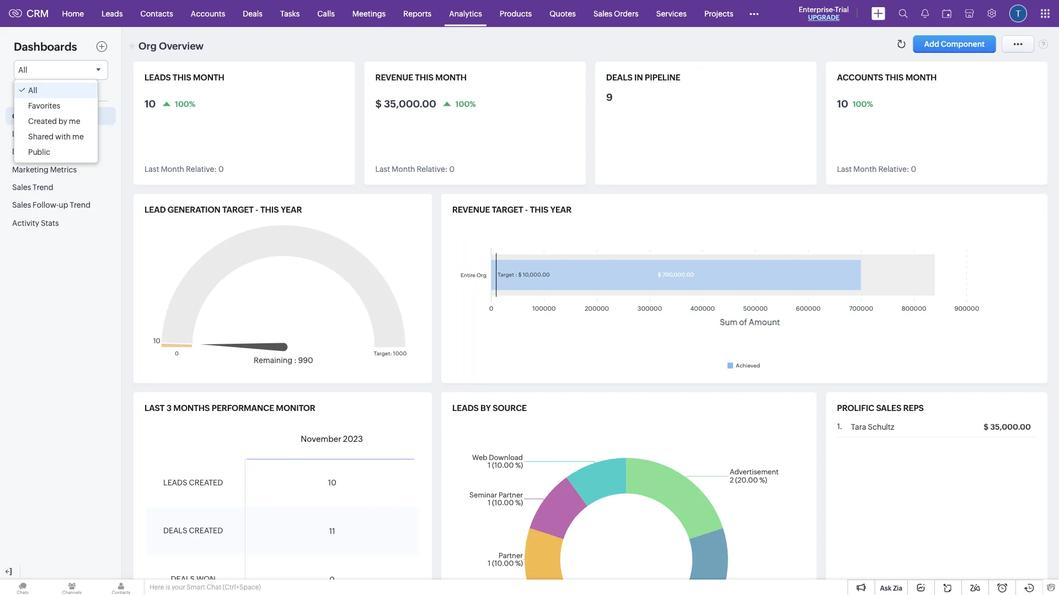 Task type: vqa. For each thing, say whether or not it's contained in the screenshot.
the leftmost TARGET
yes



Task type: locate. For each thing, give the bounding box(es) containing it.
sales up activity
[[12, 201, 31, 210]]

0 vertical spatial org overview
[[138, 40, 204, 52]]

revenue this month
[[375, 73, 467, 82]]

1 last from the left
[[145, 165, 159, 174]]

0 horizontal spatial last
[[145, 165, 159, 174]]

profile image
[[1010, 5, 1027, 22]]

2 horizontal spatial month
[[906, 73, 937, 82]]

all inside field
[[18, 66, 27, 74]]

0 vertical spatial $
[[375, 98, 382, 110]]

0 vertical spatial deals
[[606, 73, 633, 82]]

org overview
[[138, 40, 204, 52], [12, 112, 63, 120]]

1 horizontal spatial 100%
[[455, 99, 476, 108]]

1 vertical spatial overview
[[28, 112, 63, 120]]

0 vertical spatial analytics
[[449, 9, 482, 18]]

0 horizontal spatial 35,000.00
[[384, 98, 436, 110]]

0 horizontal spatial 10
[[145, 98, 156, 110]]

0
[[218, 165, 224, 174], [449, 165, 455, 174], [911, 165, 916, 174], [330, 576, 335, 585]]

0 horizontal spatial $ 35,000.00
[[375, 98, 436, 110]]

relative: for $ 35,000.00
[[417, 165, 448, 174]]

0 horizontal spatial org
[[12, 112, 26, 120]]

leads created
[[163, 478, 223, 487]]

3 last from the left
[[837, 165, 852, 174]]

0 vertical spatial 35,000.00
[[384, 98, 436, 110]]

2 last month relative: 0 from the left
[[375, 165, 455, 174]]

me for shared with me
[[72, 132, 84, 141]]

sales left orders
[[594, 9, 613, 18]]

marketing
[[12, 165, 48, 174]]

analytics link
[[440, 0, 491, 27]]

0 horizontal spatial last month relative: 0
[[145, 165, 224, 174]]

2 horizontal spatial 100%
[[853, 99, 873, 108]]

last month relative: 0 for $ 35,000.00
[[375, 165, 455, 174]]

2 horizontal spatial relative:
[[879, 165, 910, 174]]

deals right is
[[171, 576, 195, 584]]

last month relative: 0 for 10
[[145, 165, 224, 174]]

ask
[[880, 585, 892, 593]]

1 vertical spatial deals
[[163, 527, 187, 536]]

100%
[[175, 99, 195, 108], [455, 99, 476, 108], [853, 99, 873, 108]]

analytics down created
[[31, 129, 64, 138]]

trial
[[835, 5, 849, 14]]

35,000.00
[[384, 98, 436, 110], [990, 423, 1031, 432]]

enterprise-
[[799, 5, 835, 14]]

sales orders
[[594, 9, 639, 18]]

marketing metrics link
[[6, 161, 116, 178]]

schultz
[[868, 423, 895, 432]]

0 for leads this month
[[218, 165, 224, 174]]

1 horizontal spatial org
[[138, 40, 157, 52]]

1 vertical spatial leads
[[452, 404, 479, 414]]

2 vertical spatial sales
[[12, 201, 31, 210]]

0 horizontal spatial revenue
[[375, 73, 413, 82]]

1 vertical spatial org overview
[[12, 112, 63, 120]]

$
[[375, 98, 382, 110], [984, 423, 989, 432]]

1 vertical spatial org
[[12, 112, 26, 120]]

last 3 months performance monitor
[[145, 404, 315, 414]]

deals created
[[163, 527, 223, 536]]

1 horizontal spatial relative:
[[417, 165, 448, 174]]

Search text field
[[14, 86, 108, 102]]

1 - from the left
[[255, 205, 259, 215]]

this for accounts
[[885, 73, 904, 82]]

me right 'with'
[[72, 132, 84, 141]]

1 vertical spatial created
[[189, 527, 223, 536]]

0 vertical spatial created
[[189, 478, 223, 487]]

0 vertical spatial me
[[69, 117, 80, 126]]

overview down favorites
[[28, 112, 63, 120]]

all down dashboards
[[18, 66, 27, 74]]

0 horizontal spatial month
[[193, 73, 224, 82]]

0 vertical spatial $ 35,000.00
[[375, 98, 436, 110]]

sales orders link
[[585, 0, 648, 27]]

deals down leads created
[[163, 527, 187, 536]]

0 vertical spatial overview
[[159, 40, 204, 52]]

10 down leads this month
[[145, 98, 156, 110]]

with
[[55, 132, 71, 141]]

1 created from the top
[[189, 478, 223, 487]]

create menu image
[[872, 7, 885, 20]]

chats image
[[0, 580, 45, 596]]

created up deals created
[[189, 478, 223, 487]]

all inside tree
[[28, 86, 37, 95]]

all for all field
[[18, 66, 27, 74]]

1 vertical spatial revenue
[[452, 205, 490, 215]]

tara
[[851, 423, 866, 432]]

org down contacts
[[138, 40, 157, 52]]

2 vertical spatial deals
[[171, 576, 195, 584]]

tara schultz
[[851, 423, 895, 432]]

prolific sales reps
[[837, 404, 924, 414]]

org overview down favorites
[[12, 112, 63, 120]]

lead
[[12, 129, 30, 138]]

sales for sales follow-up trend
[[12, 201, 31, 210]]

deals left in
[[606, 73, 633, 82]]

0 horizontal spatial relative:
[[186, 165, 217, 174]]

1 vertical spatial sales
[[12, 183, 31, 192]]

3 month from the left
[[853, 165, 877, 174]]

0 horizontal spatial year
[[281, 205, 302, 215]]

0 vertical spatial org
[[138, 40, 157, 52]]

last month relative: 0
[[145, 165, 224, 174], [375, 165, 455, 174], [837, 165, 916, 174]]

0 vertical spatial sales
[[594, 9, 613, 18]]

performance
[[212, 404, 274, 414]]

2 vertical spatial leads
[[163, 478, 187, 487]]

None button
[[913, 35, 996, 53]]

2 relative: from the left
[[417, 165, 448, 174]]

3 100% from the left
[[853, 99, 873, 108]]

2 last from the left
[[375, 165, 390, 174]]

1 vertical spatial $
[[984, 423, 989, 432]]

me right the by
[[69, 117, 80, 126]]

tree
[[14, 80, 98, 163]]

org overview up leads this month
[[138, 40, 204, 52]]

1 horizontal spatial $ 35,000.00
[[984, 423, 1031, 432]]

deal
[[12, 147, 28, 156]]

2 horizontal spatial last
[[837, 165, 852, 174]]

1 horizontal spatial month
[[392, 165, 415, 174]]

trend down marketing metrics
[[33, 183, 53, 192]]

home
[[62, 9, 84, 18]]

org up lead
[[12, 112, 26, 120]]

analytics right reports link
[[449, 9, 482, 18]]

chat
[[207, 584, 221, 592]]

1 horizontal spatial revenue
[[452, 205, 490, 215]]

0 for revenue this month
[[449, 165, 455, 174]]

100% down the accounts
[[853, 99, 873, 108]]

month for $ 35,000.00
[[392, 165, 415, 174]]

1 horizontal spatial month
[[435, 73, 467, 82]]

activity stats
[[12, 219, 59, 227]]

3
[[166, 404, 172, 414]]

lead analytics link
[[6, 125, 116, 143]]

0 vertical spatial revenue
[[375, 73, 413, 82]]

profile element
[[1003, 0, 1034, 27]]

1 horizontal spatial all
[[28, 86, 37, 95]]

0 horizontal spatial all
[[18, 66, 27, 74]]

help image
[[1039, 39, 1048, 49]]

1 horizontal spatial 10
[[328, 479, 336, 488]]

0 horizontal spatial month
[[161, 165, 184, 174]]

1 vertical spatial all
[[28, 86, 37, 95]]

1 vertical spatial analytics
[[31, 129, 64, 138]]

created up won at the left bottom
[[189, 527, 223, 536]]

month for 10
[[161, 165, 184, 174]]

2 horizontal spatial month
[[853, 165, 877, 174]]

sales follow-up trend link
[[6, 196, 116, 214]]

1 horizontal spatial org overview
[[138, 40, 204, 52]]

100% down the revenue this month
[[455, 99, 476, 108]]

0 horizontal spatial $
[[375, 98, 382, 110]]

year
[[281, 205, 302, 215], [550, 205, 572, 215]]

0 horizontal spatial target
[[222, 205, 254, 215]]

tasks link
[[271, 0, 309, 27]]

10 down "november 2023"
[[328, 479, 336, 488]]

last
[[145, 165, 159, 174], [375, 165, 390, 174], [837, 165, 852, 174]]

leads this month
[[145, 73, 224, 82]]

1 vertical spatial 35,000.00
[[990, 423, 1031, 432]]

0 vertical spatial all
[[18, 66, 27, 74]]

1 month from the left
[[193, 73, 224, 82]]

meetings
[[352, 9, 386, 18]]

10 down the accounts
[[837, 98, 848, 110]]

deals
[[606, 73, 633, 82], [163, 527, 187, 536], [171, 576, 195, 584]]

last
[[145, 404, 165, 414]]

projects link
[[696, 0, 742, 27]]

0 vertical spatial trend
[[33, 183, 53, 192]]

all for tree containing all
[[28, 86, 37, 95]]

0 horizontal spatial overview
[[28, 112, 63, 120]]

2 - from the left
[[525, 205, 528, 215]]

all
[[18, 66, 27, 74], [28, 86, 37, 95]]

0 horizontal spatial 100%
[[175, 99, 195, 108]]

analytics
[[449, 9, 482, 18], [31, 129, 64, 138]]

$ 35,000.00
[[375, 98, 436, 110], [984, 423, 1031, 432]]

search element
[[892, 0, 915, 27]]

created
[[189, 478, 223, 487], [189, 527, 223, 536]]

relative:
[[186, 165, 217, 174], [417, 165, 448, 174], [879, 165, 910, 174]]

2 target from the left
[[492, 205, 523, 215]]

1 horizontal spatial last
[[375, 165, 390, 174]]

2 100% from the left
[[455, 99, 476, 108]]

1 100% from the left
[[175, 99, 195, 108]]

reps
[[903, 404, 924, 414]]

1 horizontal spatial -
[[525, 205, 528, 215]]

search image
[[899, 9, 908, 18]]

1 last month relative: 0 from the left
[[145, 165, 224, 174]]

100% inside 10 100%
[[853, 99, 873, 108]]

1 horizontal spatial target
[[492, 205, 523, 215]]

activity stats link
[[6, 214, 116, 232]]

overview up leads this month
[[159, 40, 204, 52]]

leads by source
[[452, 404, 527, 414]]

deals for deals created
[[163, 527, 187, 536]]

1 horizontal spatial last month relative: 0
[[375, 165, 455, 174]]

2 month from the left
[[392, 165, 415, 174]]

target
[[222, 205, 254, 215], [492, 205, 523, 215]]

public
[[28, 148, 50, 157]]

here is your smart chat (ctrl+space)
[[150, 584, 261, 592]]

deals won
[[171, 576, 216, 584]]

this for revenue
[[415, 73, 434, 82]]

trend
[[33, 183, 53, 192], [70, 201, 90, 210]]

crm link
[[9, 8, 49, 19]]

3 relative: from the left
[[879, 165, 910, 174]]

1 horizontal spatial year
[[550, 205, 572, 215]]

signals element
[[915, 0, 936, 27]]

accounts
[[837, 73, 883, 82]]

2 month from the left
[[435, 73, 467, 82]]

accounts
[[191, 9, 225, 18]]

100% down leads this month
[[175, 99, 195, 108]]

sales down marketing
[[12, 183, 31, 192]]

trend right up
[[70, 201, 90, 210]]

0 horizontal spatial analytics
[[31, 129, 64, 138]]

org
[[138, 40, 157, 52], [12, 112, 26, 120]]

products link
[[491, 0, 541, 27]]

1 horizontal spatial overview
[[159, 40, 204, 52]]

month
[[161, 165, 184, 174], [392, 165, 415, 174], [853, 165, 877, 174]]

revenue
[[375, 73, 413, 82], [452, 205, 490, 215]]

relative: for 10
[[186, 165, 217, 174]]

pipeline
[[645, 73, 681, 82]]

0 vertical spatial leads
[[145, 73, 171, 82]]

1 vertical spatial trend
[[70, 201, 90, 210]]

reports
[[403, 9, 432, 18]]

0 horizontal spatial -
[[255, 205, 259, 215]]

1 month from the left
[[161, 165, 184, 174]]

all up favorites
[[28, 86, 37, 95]]

channels image
[[49, 580, 95, 596]]

lead generation target - this year
[[145, 205, 302, 215]]

(ctrl+space)
[[223, 584, 261, 592]]

1 vertical spatial me
[[72, 132, 84, 141]]

1 relative: from the left
[[186, 165, 217, 174]]

3 last month relative: 0 from the left
[[837, 165, 916, 174]]

2 created from the top
[[189, 527, 223, 536]]

last for 10
[[145, 165, 159, 174]]

1 horizontal spatial 35,000.00
[[990, 423, 1031, 432]]

months
[[173, 404, 210, 414]]

2 horizontal spatial last month relative: 0
[[837, 165, 916, 174]]

created for leads created
[[189, 478, 223, 487]]

leads
[[102, 9, 123, 18]]



Task type: describe. For each thing, give the bounding box(es) containing it.
All field
[[14, 60, 108, 80]]

created
[[28, 117, 57, 126]]

shared
[[28, 132, 54, 141]]

reports link
[[395, 0, 440, 27]]

2023
[[343, 435, 363, 444]]

1 vertical spatial $ 35,000.00
[[984, 423, 1031, 432]]

lead
[[145, 205, 166, 215]]

deal insights link
[[6, 143, 116, 161]]

activity
[[12, 219, 39, 227]]

deals for deals won
[[171, 576, 195, 584]]

leads for leads created
[[163, 478, 187, 487]]

november 2023
[[301, 435, 363, 444]]

sales for sales orders
[[594, 9, 613, 18]]

home link
[[53, 0, 93, 27]]

quotes
[[550, 9, 576, 18]]

prolific
[[837, 404, 875, 414]]

1 target from the left
[[222, 205, 254, 215]]

calendar image
[[942, 9, 952, 18]]

1 horizontal spatial trend
[[70, 201, 90, 210]]

quotes link
[[541, 0, 585, 27]]

leads link
[[93, 0, 132, 27]]

services
[[656, 9, 687, 18]]

products
[[500, 9, 532, 18]]

deals link
[[234, 0, 271, 27]]

by
[[58, 117, 67, 126]]

1 horizontal spatial analytics
[[449, 9, 482, 18]]

contacts link
[[132, 0, 182, 27]]

created by me
[[28, 117, 80, 126]]

up
[[59, 201, 68, 210]]

signals image
[[921, 9, 929, 18]]

calls
[[317, 9, 335, 18]]

accounts link
[[182, 0, 234, 27]]

by
[[481, 404, 491, 414]]

marketing metrics
[[12, 165, 77, 174]]

deals
[[243, 9, 263, 18]]

follow-
[[33, 201, 59, 210]]

contacts
[[140, 9, 173, 18]]

revenue target - this year
[[452, 205, 572, 215]]

lead analytics
[[12, 129, 64, 138]]

sales
[[876, 404, 902, 414]]

shared with me
[[28, 132, 84, 141]]

created for deals created
[[189, 527, 223, 536]]

projects
[[704, 9, 734, 18]]

sales trend link
[[6, 178, 116, 196]]

0 for accounts this month
[[911, 165, 916, 174]]

1 horizontal spatial $
[[984, 423, 989, 432]]

me for created by me
[[69, 117, 80, 126]]

achieved
[[736, 363, 760, 369]]

deal insights
[[12, 147, 58, 156]]

2 horizontal spatial 10
[[837, 98, 848, 110]]

revenue for revenue target - this year
[[452, 205, 490, 215]]

source
[[493, 404, 527, 414]]

sales trend
[[12, 183, 53, 192]]

stats
[[41, 219, 59, 227]]

november
[[301, 435, 341, 444]]

3 month from the left
[[906, 73, 937, 82]]

1 year from the left
[[281, 205, 302, 215]]

crm
[[26, 8, 49, 19]]

leads for leads by source
[[452, 404, 479, 414]]

1.
[[837, 423, 842, 432]]

100% for $ 35,000.00
[[455, 99, 476, 108]]

org overview link
[[6, 107, 116, 125]]

2 year from the left
[[550, 205, 572, 215]]

last for $ 35,000.00
[[375, 165, 390, 174]]

9
[[606, 92, 613, 103]]

revenue for revenue this month
[[375, 73, 413, 82]]

0 horizontal spatial org overview
[[12, 112, 63, 120]]

this for leads
[[173, 73, 191, 82]]

smart
[[187, 584, 205, 592]]

accounts this month
[[837, 73, 937, 82]]

zia
[[893, 585, 903, 593]]

contacts image
[[98, 580, 144, 596]]

tasks
[[280, 9, 300, 18]]

favorites
[[28, 102, 60, 110]]

0 horizontal spatial trend
[[33, 183, 53, 192]]

10 100%
[[837, 98, 873, 110]]

in
[[634, 73, 643, 82]]

calls link
[[309, 0, 344, 27]]

create menu element
[[865, 0, 892, 27]]

100% for 10
[[175, 99, 195, 108]]

11
[[329, 527, 335, 536]]

orders
[[614, 9, 639, 18]]

won
[[196, 576, 216, 584]]

sales follow-up trend
[[12, 201, 90, 210]]

upgrade
[[808, 14, 840, 21]]

month for $ 35,000.00
[[435, 73, 467, 82]]

generation
[[168, 205, 221, 215]]

ask zia
[[880, 585, 903, 593]]

here
[[150, 584, 164, 592]]

month for 10
[[193, 73, 224, 82]]

sales for sales trend
[[12, 183, 31, 192]]

leads for leads this month
[[145, 73, 171, 82]]

insights
[[30, 147, 58, 156]]

monitor
[[276, 404, 315, 414]]

services link
[[648, 0, 696, 27]]

metrics
[[50, 165, 77, 174]]

meetings link
[[344, 0, 395, 27]]

tree containing all
[[14, 80, 98, 163]]

enterprise-trial upgrade
[[799, 5, 849, 21]]

Other Modules field
[[742, 5, 766, 22]]

deals for deals in pipeline
[[606, 73, 633, 82]]



